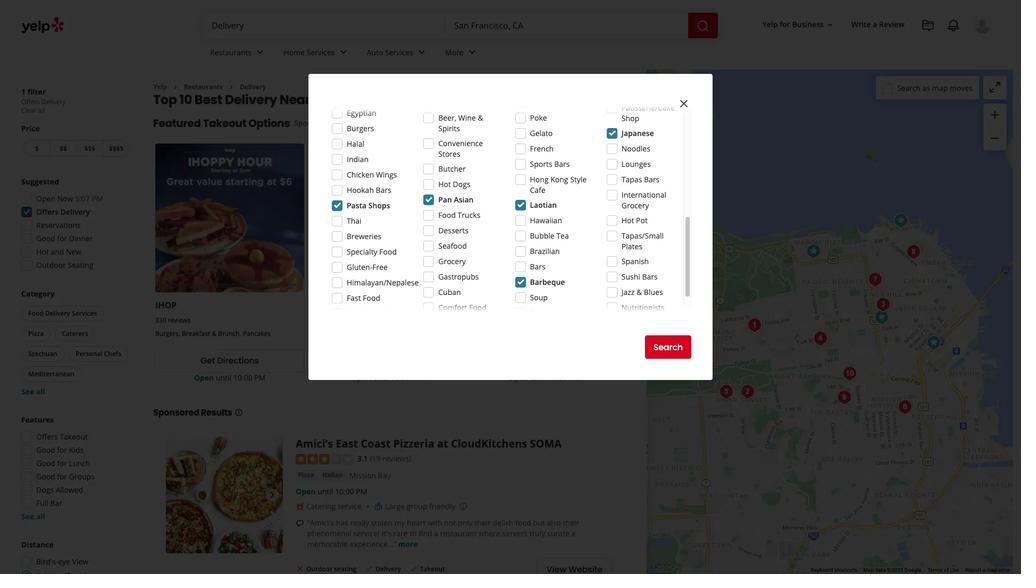 Task type: vqa. For each thing, say whether or not it's contained in the screenshot.
right CHICKEN
yes



Task type: locate. For each thing, give the bounding box(es) containing it.
outdoor down and
[[36, 260, 66, 270]]

0 horizontal spatial sponsored
[[153, 407, 199, 419]]

1 vertical spatial yelp
[[153, 82, 167, 92]]

pm
[[92, 194, 103, 204], [254, 373, 266, 383], [412, 373, 423, 383], [569, 373, 580, 383], [356, 487, 367, 497]]

delivery down filter
[[41, 97, 66, 106]]

sponsored
[[294, 118, 333, 128], [153, 407, 199, 419]]

2 vertical spatial &
[[212, 329, 217, 339]]

16 close v2 image
[[296, 565, 304, 574]]

pizza inside pizza link
[[298, 471, 314, 480]]

chubby noodle image
[[903, 241, 925, 263]]

lounges
[[622, 159, 651, 169]]

1 horizontal spatial their
[[563, 518, 580, 528]]

1 vertical spatial dogs
[[36, 485, 54, 495]]

1 vertical spatial chicken
[[347, 170, 374, 180]]

bars for sushi bars
[[642, 272, 658, 282]]

offers down filter
[[21, 97, 40, 106]]

delivery up caterers
[[45, 309, 70, 318]]

yelp left 16 chevron right v2 image
[[153, 82, 167, 92]]

hot inside group
[[36, 247, 49, 257]]

1 horizontal spatial 24 chevron down v2 image
[[416, 46, 428, 59]]

cloudkitchens
[[437, 300, 498, 311], [451, 437, 528, 451]]

grocery inside international grocery
[[622, 201, 649, 211]]

coast for top "amici's east coast pizzeria at cloudkitchens soma" link
[[365, 300, 389, 311]]

group
[[984, 104, 1007, 151], [18, 177, 132, 274], [19, 289, 132, 397], [18, 415, 132, 523]]

1 horizontal spatial hot
[[439, 179, 451, 189]]

restaurants link up 16 chevron right v2 icon
[[202, 38, 275, 69]]

0 vertical spatial restaurants
[[210, 47, 252, 57]]

10:00 inside the taco bell open until 10:00 pm
[[548, 373, 567, 383]]

all right clear
[[38, 106, 45, 115]]

suggested
[[21, 177, 59, 187]]

caterers button
[[55, 326, 95, 342]]

services up caterers
[[72, 309, 97, 318]]

bars down "brazilian"
[[530, 262, 546, 272]]

all down the full
[[36, 512, 45, 522]]

24 chevron down v2 image left auto in the top of the page
[[337, 46, 350, 59]]

san
[[313, 91, 338, 109]]

amici's east coast pizzeria at cloudkitchens soma
[[313, 300, 526, 311], [296, 437, 562, 451]]

24 chevron down v2 image inside more link
[[466, 46, 479, 59]]

& inside "beer, wine & spirits"
[[478, 113, 483, 123]]

restaurants link right 16 chevron right v2 image
[[184, 82, 223, 92]]

for inside button
[[780, 19, 791, 30]]

0 horizontal spatial chicken
[[347, 170, 374, 180]]

pizza button down the "3.1 star rating" image
[[296, 470, 316, 481]]

0 vertical spatial sponsored
[[294, 118, 333, 128]]

info icon image
[[459, 502, 468, 511], [459, 502, 468, 511]]

1 horizontal spatial outdoor
[[306, 565, 333, 574]]

0 vertical spatial hot
[[439, 179, 451, 189]]

1 horizontal spatial services
[[307, 47, 335, 57]]

good down the "good for kids"
[[36, 459, 55, 469]]

sponsored for sponsored results
[[153, 407, 199, 419]]

0 vertical spatial dogs
[[453, 179, 471, 189]]

grocery down the 'international'
[[622, 201, 649, 211]]

options
[[248, 116, 290, 131]]

catering service
[[306, 502, 362, 512]]

all for features
[[36, 512, 45, 522]]

their
[[475, 518, 491, 528], [563, 518, 580, 528]]

outdoor for outdoor seating
[[306, 565, 333, 574]]

takeout
[[203, 116, 246, 131], [60, 432, 88, 442], [420, 565, 445, 574]]

2 see all button from the top
[[21, 512, 45, 522]]

takeout right 16 checkmark v2 image at the bottom left of the page
[[420, 565, 445, 574]]

0 horizontal spatial 24 chevron down v2 image
[[337, 46, 350, 59]]

sponsored down top 10 best delivery near san francisco, california
[[294, 118, 333, 128]]

& right "jazz"
[[637, 287, 642, 297]]

convenience
[[439, 138, 483, 148]]

1 horizontal spatial takeout
[[203, 116, 246, 131]]

0 vertical spatial at
[[426, 300, 435, 311]]

offers
[[21, 97, 40, 106], [36, 207, 59, 217], [36, 432, 58, 442]]

report a map error link
[[966, 568, 1010, 574]]

bars up kong
[[555, 159, 570, 169]]

experience…"
[[350, 540, 397, 550]]

1 horizontal spatial sponsored
[[294, 118, 333, 128]]

0 vertical spatial yelp
[[763, 19, 778, 30]]

curate
[[548, 529, 570, 539]]

2 horizontal spatial takeout
[[420, 565, 445, 574]]

1 vertical spatial outdoor
[[306, 565, 333, 574]]

offers takeout
[[36, 432, 88, 442]]

1 vertical spatial takeout
[[60, 432, 88, 442]]

outdoor right 16 close v2 icon
[[306, 565, 333, 574]]

0 vertical spatial soma
[[500, 300, 526, 311]]

1 vertical spatial sponsored
[[153, 407, 199, 419]]

ihop 330 reviews burgers, breakfast & brunch, pancakes
[[155, 300, 271, 339]]

hot left and
[[36, 247, 49, 257]]

2 their from the left
[[563, 518, 580, 528]]

24 chevron down v2 image
[[337, 46, 350, 59], [416, 46, 428, 59], [466, 46, 479, 59]]

1 good from the top
[[36, 234, 55, 244]]

good for lunch
[[36, 459, 90, 469]]

servers
[[503, 529, 528, 539]]

0 vertical spatial grocery
[[622, 201, 649, 211]]

0 vertical spatial outdoor
[[36, 260, 66, 270]]

price group
[[21, 123, 132, 159]]

sponsored left results
[[153, 407, 199, 419]]

offers inside 1 filter offers delivery clear all
[[21, 97, 40, 106]]

16 checkmark v2 image
[[410, 565, 418, 574]]

1 horizontal spatial map
[[987, 568, 998, 574]]

home services link
[[275, 38, 358, 69]]

yelp left business
[[763, 19, 778, 30]]

24 chevron down v2 image right more
[[466, 46, 479, 59]]

personal chefs
[[76, 350, 121, 359]]

dogs up asian
[[453, 179, 471, 189]]

hot up pan
[[439, 179, 451, 189]]

takeout down the best
[[203, 116, 246, 131]]

food delivery services button
[[21, 306, 104, 322]]

0 vertical spatial map
[[933, 83, 948, 93]]

2 24 chevron down v2 image from the left
[[416, 46, 428, 59]]

offers up reservations
[[36, 207, 59, 217]]

1 vertical spatial shop
[[622, 113, 640, 123]]

1 horizontal spatial yelp
[[763, 19, 778, 30]]

1 horizontal spatial shop
[[622, 113, 640, 123]]

24 chevron down v2 image inside home services link
[[337, 46, 350, 59]]

bars up the 'international'
[[644, 175, 660, 185]]

mission bay
[[350, 471, 391, 481]]

1 24 chevron down v2 image from the left
[[337, 46, 350, 59]]

see all for category
[[21, 387, 45, 397]]

food for comfort food
[[469, 303, 487, 313]]

0 vertical spatial cloudkitchens
[[437, 300, 498, 311]]

hot for hot pot
[[622, 215, 635, 226]]

delivery inside 1 filter offers delivery clear all
[[41, 97, 66, 106]]

see all down the full
[[21, 512, 45, 522]]

tapas/small plates
[[622, 231, 664, 252]]

1 see all button from the top
[[21, 387, 45, 397]]

map for moves
[[933, 83, 948, 93]]

hot and new
[[36, 247, 82, 257]]

see up distance
[[21, 512, 34, 522]]

amici's
[[313, 300, 343, 311], [296, 437, 333, 451]]

for for dinner
[[57, 234, 67, 244]]

shop for patisserie/cake shop
[[622, 113, 640, 123]]

error
[[999, 568, 1010, 574]]

pizza up szechuan
[[28, 329, 44, 338]]

24 chevron down v2 image right auto services
[[416, 46, 428, 59]]

amici's east coast pizzeria at cloudkitchens soma for the bottommost "amici's east coast pizzeria at cloudkitchens soma" link
[[296, 437, 562, 451]]

pizzeria up reviews)
[[393, 437, 435, 451]]

offers up the "good for kids"
[[36, 432, 58, 442]]

report
[[966, 568, 982, 574]]

0 vertical spatial offers
[[21, 97, 40, 106]]

for up hot and new
[[57, 234, 67, 244]]

delivery right 16 checkmark v2 icon at the left bottom of the page
[[376, 565, 401, 574]]

rare
[[393, 529, 408, 539]]

& right wine
[[478, 113, 483, 123]]

$$$
[[84, 144, 95, 153]]

delivery link
[[240, 82, 266, 92]]

see all for features
[[21, 512, 45, 522]]

1 horizontal spatial soma
[[530, 437, 562, 451]]

chicken up the poke
[[530, 97, 558, 107]]

& left brunch,
[[212, 329, 217, 339]]

markets
[[372, 309, 400, 319]]

1 vertical spatial see all
[[21, 512, 45, 522]]

nutritionists
[[622, 303, 665, 313]]

chang's kitchen image
[[716, 381, 737, 403]]

pasta
[[347, 201, 367, 211]]

at for the bottommost "amici's east coast pizzeria at cloudkitchens soma" link
[[437, 437, 448, 451]]

1 vertical spatial hot
[[622, 215, 635, 226]]

$$$$ button
[[103, 140, 130, 157]]

24 chevron down v2 image
[[254, 46, 267, 59]]

24 chevron down v2 image inside auto services link
[[416, 46, 428, 59]]

(19
[[370, 454, 381, 464]]

0 vertical spatial search
[[898, 83, 921, 93]]

0 vertical spatial restaurants link
[[202, 38, 275, 69]]

east
[[345, 300, 363, 311], [336, 437, 358, 451]]

1 vertical spatial pizza
[[298, 471, 314, 480]]

search left as
[[898, 83, 921, 93]]

dumpling baby china bistro image
[[744, 315, 765, 336]]

2 see all from the top
[[21, 512, 45, 522]]

group containing category
[[19, 289, 132, 397]]

2 vertical spatial offers
[[36, 432, 58, 442]]

taco bell image
[[871, 307, 893, 328]]

restaurants left 24 chevron down v2 icon
[[210, 47, 252, 57]]

24 chevron down v2 image for home services
[[337, 46, 350, 59]]

good down offers takeout
[[36, 445, 55, 455]]

0 horizontal spatial search
[[654, 341, 683, 354]]

0 horizontal spatial outdoor
[[36, 260, 66, 270]]

pizzeria down "himalayan/nepalese"
[[391, 300, 424, 311]]

zoom in image
[[989, 108, 1002, 121]]

sponsored for sponsored
[[294, 118, 333, 128]]

1 vertical spatial soma
[[530, 437, 562, 451]]

16 info v2 image
[[234, 408, 243, 417]]

search button
[[645, 336, 692, 359]]

coast down "himalayan/nepalese"
[[365, 300, 389, 311]]

caterers
[[62, 329, 88, 338]]

food down category
[[28, 309, 43, 318]]

hot for hot and new
[[36, 247, 49, 257]]

price
[[21, 123, 40, 134]]

pizza button
[[21, 326, 51, 342], [296, 470, 316, 481]]

1 vertical spatial amici's east coast pizzeria at cloudkitchens soma
[[296, 437, 562, 451]]

reviews)
[[383, 454, 411, 464]]

all for category
[[36, 387, 45, 397]]

1 horizontal spatial chicken
[[530, 97, 558, 107]]

pizza link
[[296, 470, 316, 481]]

tea
[[557, 231, 569, 241]]

amici's left "fast"
[[313, 300, 343, 311]]

1 vertical spatial see
[[21, 512, 34, 522]]

bubble tea
[[530, 231, 569, 241]]

good up dogs allowed
[[36, 472, 55, 482]]

see all button down mediterranean button
[[21, 387, 45, 397]]

good up and
[[36, 234, 55, 244]]

services right auto in the top of the page
[[385, 47, 413, 57]]

1 see all from the top
[[21, 387, 45, 397]]

map left error
[[987, 568, 998, 574]]

restaurant
[[440, 529, 477, 539]]

0 horizontal spatial yelp
[[153, 82, 167, 92]]

0 horizontal spatial dogs
[[36, 485, 54, 495]]

savor image
[[737, 381, 759, 403]]

see all down mediterranean button
[[21, 387, 45, 397]]

all inside 1 filter offers delivery clear all
[[38, 106, 45, 115]]

restaurants link
[[202, 38, 275, 69], [184, 82, 223, 92]]

1 vertical spatial cloudkitchens
[[451, 437, 528, 451]]

map
[[933, 83, 948, 93], [987, 568, 998, 574]]

grocery down "seafood"
[[439, 256, 466, 267]]

1 vertical spatial pizza button
[[296, 470, 316, 481]]

0 horizontal spatial soma
[[500, 300, 526, 311]]

amici's east coast pizzeria at cloudkitchens soma for top "amici's east coast pizzeria at cloudkitchens soma" link
[[313, 300, 526, 311]]

1 see from the top
[[21, 387, 34, 397]]

2 horizontal spatial hot
[[622, 215, 635, 226]]

jazz & blues
[[622, 287, 663, 297]]

group containing features
[[18, 415, 132, 523]]

pizza button up szechuan
[[21, 326, 51, 342]]

restaurants
[[210, 47, 252, 57], [184, 82, 223, 92]]

food left "bell"
[[469, 303, 487, 313]]

korean soul chicken image
[[865, 269, 886, 290]]

"amici's has really stolen my heart with not only their delish food but also their phenomenal service! it's rare to find a restaurant where servers truly curate a memorable experience…"
[[308, 518, 580, 550]]

$
[[35, 144, 39, 153]]

for down the "good for kids"
[[57, 459, 67, 469]]

2 horizontal spatial 24 chevron down v2 image
[[466, 46, 479, 59]]

as
[[923, 83, 931, 93]]

0 horizontal spatial takeout
[[60, 432, 88, 442]]

3.1
[[358, 454, 368, 464]]

0 vertical spatial see
[[21, 387, 34, 397]]

0 vertical spatial shop
[[560, 97, 577, 107]]

food up the free
[[380, 247, 397, 257]]

sf hole in the wall pizza image
[[803, 241, 824, 262]]

services right home
[[307, 47, 335, 57]]

business
[[793, 19, 824, 30]]

east up 3.1
[[336, 437, 358, 451]]

chicken for chicken wings
[[347, 170, 374, 180]]

bell
[[492, 300, 508, 311]]

sushi bars
[[622, 272, 658, 282]]

2 vertical spatial all
[[36, 512, 45, 522]]

more link
[[398, 540, 418, 550]]

hong
[[530, 175, 549, 185]]

1 horizontal spatial at
[[437, 437, 448, 451]]

1 vertical spatial see all button
[[21, 512, 45, 522]]

burgers
[[347, 123, 374, 134]]

0 horizontal spatial map
[[933, 83, 948, 93]]

food up health markets
[[363, 293, 380, 303]]

1 horizontal spatial grocery
[[622, 201, 649, 211]]

search for search as map moves
[[898, 83, 921, 93]]

their up curate
[[563, 518, 580, 528]]

amici's east coast pizzeria at cloudkitchens soma down cuban
[[313, 300, 526, 311]]

$$$$
[[109, 144, 124, 153]]

amici's east coast pizzeria at cloudkitchens soma image
[[923, 332, 945, 354]]

10
[[179, 91, 192, 109]]

0 horizontal spatial grocery
[[439, 256, 466, 267]]

0 vertical spatial east
[[345, 300, 363, 311]]

east left markets
[[345, 300, 363, 311]]

bars down wings
[[376, 185, 392, 195]]

for for kids
[[57, 445, 67, 455]]

0 vertical spatial pizzeria
[[391, 300, 424, 311]]

0 horizontal spatial services
[[72, 309, 97, 318]]

hot left the pot
[[622, 215, 635, 226]]

for down offers takeout
[[57, 445, 67, 455]]

2 see from the top
[[21, 512, 34, 522]]

0 horizontal spatial pizza
[[28, 329, 44, 338]]

option group
[[18, 540, 132, 575]]

amici's east coast pizzeria at cloudkitchens soma up reviews)
[[296, 437, 562, 451]]

2 good from the top
[[36, 445, 55, 455]]

3 24 chevron down v2 image from the left
[[466, 46, 479, 59]]

3 good from the top
[[36, 459, 55, 469]]

asian
[[454, 195, 474, 205]]

None search field
[[203, 13, 720, 38]]

dogs up the full
[[36, 485, 54, 495]]

coast up (19 at the left
[[361, 437, 391, 451]]

takeout inside group
[[60, 432, 88, 442]]

16 speech v2 image
[[296, 520, 304, 528]]

4 good from the top
[[36, 472, 55, 482]]

for down good for lunch
[[57, 472, 67, 482]]

yelp inside button
[[763, 19, 778, 30]]

1 horizontal spatial pizza
[[298, 471, 314, 480]]

shop for chicken shop
[[560, 97, 577, 107]]

2 horizontal spatial services
[[385, 47, 413, 57]]

1 horizontal spatial pizza button
[[296, 470, 316, 481]]

5:07
[[75, 194, 90, 204]]

friendly
[[429, 502, 456, 512]]

cloudkitchens for the bottommost "amici's east coast pizzeria at cloudkitchens soma" link
[[451, 437, 528, 451]]

thai
[[347, 216, 362, 226]]

services inside button
[[72, 309, 97, 318]]

0 vertical spatial all
[[38, 106, 45, 115]]

1 horizontal spatial search
[[898, 83, 921, 93]]

bars for tapas bars
[[644, 175, 660, 185]]

user actions element
[[754, 13, 1007, 79]]

2 vertical spatial takeout
[[420, 565, 445, 574]]

for left business
[[780, 19, 791, 30]]

all down mediterranean button
[[36, 387, 45, 397]]

food for specialty food
[[380, 247, 397, 257]]

1 vertical spatial search
[[654, 341, 683, 354]]

write a review link
[[848, 15, 909, 34]]

featured takeout options
[[153, 116, 290, 131]]

search inside button
[[654, 341, 683, 354]]

lunch
[[69, 459, 90, 469]]

taco bell link
[[470, 300, 508, 311]]

google image
[[650, 561, 685, 575]]

kung food image
[[810, 328, 831, 349]]

0 vertical spatial chicken
[[530, 97, 558, 107]]

1 vertical spatial coast
[[361, 437, 391, 451]]

0 vertical spatial coast
[[365, 300, 389, 311]]

1 vertical spatial map
[[987, 568, 998, 574]]

jazz
[[622, 287, 635, 297]]

1 vertical spatial &
[[637, 287, 642, 297]]

amici's up the "3.1 star rating" image
[[296, 437, 333, 451]]

0 horizontal spatial &
[[212, 329, 217, 339]]

1 vertical spatial all
[[36, 387, 45, 397]]

takeout up the kids
[[60, 432, 88, 442]]

a right write
[[873, 19, 878, 30]]

1 vertical spatial offers
[[36, 207, 59, 217]]

0 vertical spatial see all button
[[21, 387, 45, 397]]

shop inside the "patisserie/cake shop"
[[622, 113, 640, 123]]

bars
[[555, 159, 570, 169], [644, 175, 660, 185], [376, 185, 392, 195], [530, 262, 546, 272], [642, 272, 658, 282]]

restaurants right 16 chevron right v2 image
[[184, 82, 223, 92]]

0 horizontal spatial shop
[[560, 97, 577, 107]]

0 vertical spatial pizza
[[28, 329, 44, 338]]

california
[[408, 91, 471, 109]]

yelp for yelp for business
[[763, 19, 778, 30]]

pan asian
[[439, 195, 474, 205]]

1 vertical spatial amici's
[[296, 437, 333, 451]]

pm inside the taco bell open until 10:00 pm
[[569, 373, 580, 383]]

outdoor
[[36, 260, 66, 270], [306, 565, 333, 574]]

indian
[[347, 154, 369, 164]]

see all button for category
[[21, 387, 45, 397]]

1 horizontal spatial &
[[478, 113, 483, 123]]

group containing suggested
[[18, 177, 132, 274]]

search down nutritionists
[[654, 341, 683, 354]]

0 vertical spatial amici's east coast pizzeria at cloudkitchens soma link
[[313, 300, 526, 311]]

1 vertical spatial amici's east coast pizzeria at cloudkitchens soma link
[[296, 437, 562, 451]]

0 vertical spatial see all
[[21, 387, 45, 397]]

soma for top "amici's east coast pizzeria at cloudkitchens soma" link
[[500, 300, 526, 311]]

pizza down the "3.1 star rating" image
[[298, 471, 314, 480]]

2 vertical spatial hot
[[36, 247, 49, 257]]

their up where
[[475, 518, 491, 528]]

bars up blues
[[642, 272, 658, 282]]

open inside group
[[36, 194, 55, 204]]

16 catering v2 image
[[296, 503, 304, 511]]

0 vertical spatial takeout
[[203, 116, 246, 131]]

see all button down the full
[[21, 512, 45, 522]]

a right curate
[[572, 529, 576, 539]]

good for good for dinner
[[36, 234, 55, 244]]

good for good for lunch
[[36, 459, 55, 469]]

amici's east coast pizzeria at cloudkitchens soma link down cuban
[[313, 300, 526, 311]]

noodles
[[622, 144, 651, 154]]

0 horizontal spatial hot
[[36, 247, 49, 257]]

chicken shop
[[530, 97, 577, 107]]

hong kong style cafe
[[530, 175, 587, 195]]

0 vertical spatial amici's
[[313, 300, 343, 311]]

see down mediterranean button
[[21, 387, 34, 397]]

free
[[373, 262, 388, 272]]

0 vertical spatial &
[[478, 113, 483, 123]]

home
[[284, 47, 305, 57]]

chicken up hookah
[[347, 170, 374, 180]]

new
[[66, 247, 82, 257]]

map right as
[[933, 83, 948, 93]]

amici's east coast pizzeria at cloudkitchens soma link up reviews)
[[296, 437, 562, 451]]

zoom out image
[[989, 132, 1002, 145]]

takeout for featured
[[203, 116, 246, 131]]

dogs inside search dialog
[[453, 179, 471, 189]]



Task type: describe. For each thing, give the bounding box(es) containing it.
soma for the bottommost "amici's east coast pizzeria at cloudkitchens soma" link
[[530, 437, 562, 451]]

keyboard shortcuts button
[[811, 567, 858, 575]]

and
[[51, 247, 64, 257]]

food down pan
[[439, 210, 456, 220]]

business categories element
[[202, 38, 992, 69]]

projects image
[[922, 19, 935, 32]]

1 vertical spatial east
[[336, 437, 358, 451]]

yelp for business button
[[759, 15, 839, 34]]

hookah bars
[[347, 185, 392, 195]]

slideshow element
[[166, 437, 283, 554]]

service!
[[354, 529, 380, 539]]

services for auto services
[[385, 47, 413, 57]]

auto services
[[367, 47, 413, 57]]

amici's for top "amici's east coast pizzeria at cloudkitchens soma" link
[[313, 300, 343, 311]]

house of thai image
[[873, 294, 894, 315]]

see for category
[[21, 387, 34, 397]]

heart
[[407, 518, 426, 528]]

$$$ button
[[76, 140, 103, 157]]

moves
[[950, 83, 973, 93]]

data
[[876, 568, 886, 574]]

comfort
[[439, 303, 467, 313]]

report a map error
[[966, 568, 1010, 574]]

distance
[[21, 540, 54, 550]]

cloudkitchens for top "amici's east coast pizzeria at cloudkitchens soma" link
[[437, 300, 498, 311]]

saucy asian image
[[834, 387, 855, 408]]

search image
[[697, 19, 710, 32]]

beit rima image
[[839, 363, 861, 384]]

coast for the bottommost "amici's east coast pizzeria at cloudkitchens soma" link
[[361, 437, 391, 451]]

offers for offers takeout
[[36, 432, 58, 442]]

barbeque
[[530, 277, 565, 287]]

delivery inside button
[[45, 309, 70, 318]]

1
[[21, 87, 26, 97]]

find
[[419, 529, 432, 539]]

good for good for kids
[[36, 445, 55, 455]]

close image
[[678, 97, 691, 110]]

french
[[530, 144, 554, 154]]

good for dinner
[[36, 234, 93, 244]]

filter
[[27, 87, 46, 97]]

at for top "amici's east coast pizzeria at cloudkitchens soma" link
[[426, 300, 435, 311]]

for for lunch
[[57, 459, 67, 469]]

kong
[[551, 175, 569, 185]]

1 vertical spatial restaurants
[[184, 82, 223, 92]]

map data ©2023 google
[[864, 568, 922, 574]]

reviews
[[168, 316, 191, 325]]

delivery down open now 5:07 pm
[[61, 207, 90, 217]]

taco bell open until 10:00 pm
[[470, 300, 580, 383]]

really
[[350, 518, 369, 528]]

16 chevron right v2 image
[[171, 83, 180, 91]]

szechuan
[[28, 350, 57, 359]]

1 vertical spatial pizzeria
[[393, 437, 435, 451]]

convenience stores
[[439, 138, 483, 159]]

google
[[905, 568, 922, 574]]

until inside the taco bell open until 10:00 pm
[[531, 373, 546, 383]]

24 chevron down v2 image for more
[[466, 46, 479, 59]]

keyboard shortcuts
[[811, 568, 858, 574]]

groups
[[69, 472, 95, 482]]

a right report
[[983, 568, 986, 574]]

fast
[[347, 293, 361, 303]]

yelp for yelp link
[[153, 82, 167, 92]]

bars for hookah bars
[[376, 185, 392, 195]]

see all button for features
[[21, 512, 45, 522]]

16 chevron right v2 image
[[227, 83, 236, 91]]

previous image
[[170, 489, 183, 502]]

mission
[[350, 471, 376, 481]]

not
[[444, 518, 456, 528]]

services for home services
[[307, 47, 335, 57]]

24 chevron down v2 image for auto services
[[416, 46, 428, 59]]

specialty
[[347, 247, 378, 257]]

reservations
[[36, 220, 81, 230]]

1 filter offers delivery clear all
[[21, 87, 66, 115]]

1 their from the left
[[475, 518, 491, 528]]

auto services link
[[358, 38, 437, 69]]

has
[[336, 518, 349, 528]]

bird's-eye view
[[36, 557, 88, 567]]

search for search
[[654, 341, 683, 354]]

egyptian
[[347, 108, 377, 118]]

shops
[[369, 201, 390, 211]]

brazilian
[[530, 246, 560, 256]]

for for groups
[[57, 472, 67, 482]]

phenomenal
[[308, 529, 352, 539]]

notifications image
[[948, 19, 960, 32]]

offers delivery
[[36, 207, 90, 217]]

delivery up the options
[[225, 91, 277, 109]]

expand map image
[[989, 81, 1002, 94]]

food for fast food
[[363, 293, 380, 303]]

ramen
[[530, 308, 555, 318]]

laotian
[[530, 200, 557, 210]]

amici's east coast pizzeria at cloudkitchens soma image
[[166, 437, 283, 554]]

offers for offers delivery
[[36, 207, 59, 217]]

results
[[201, 407, 232, 419]]

good for good for groups
[[36, 472, 55, 482]]

sports
[[530, 159, 553, 169]]

search dialog
[[0, 0, 1022, 575]]

ihop image
[[890, 210, 912, 231]]

gelato
[[530, 128, 553, 138]]

16 chevron down v2 image
[[826, 21, 835, 29]]

trucks
[[458, 210, 481, 220]]

food inside food delivery services button
[[28, 309, 43, 318]]

chicken for chicken shop
[[530, 97, 558, 107]]

brunch,
[[218, 329, 241, 339]]

pan
[[439, 195, 452, 205]]

pizza inside group
[[28, 329, 44, 338]]

0 horizontal spatial pizza button
[[21, 326, 51, 342]]

taco
[[470, 300, 490, 311]]

tapas/small
[[622, 231, 664, 241]]

write
[[852, 19, 871, 30]]

hawaiian
[[530, 215, 562, 226]]

view
[[72, 557, 88, 567]]

option group containing distance
[[18, 540, 132, 575]]

1 vertical spatial grocery
[[439, 256, 466, 267]]

write a review
[[852, 19, 905, 30]]

farmhouse kitchen thai cuisine image
[[895, 397, 916, 418]]

amici's for the bottommost "amici's east coast pizzeria at cloudkitchens soma" link
[[296, 437, 333, 451]]

3.1 (19 reviews)
[[358, 454, 411, 464]]

outdoor for outdoor seating
[[36, 260, 66, 270]]

francisco,
[[340, 91, 406, 109]]

category
[[21, 289, 55, 299]]

16 large group friendly v2 image
[[375, 503, 383, 511]]

hot for hot dogs
[[439, 179, 451, 189]]

personal
[[76, 350, 102, 359]]

bars for sports bars
[[555, 159, 570, 169]]

yelp for business
[[763, 19, 824, 30]]

bubble
[[530, 231, 555, 241]]

2 horizontal spatial &
[[637, 287, 642, 297]]

poke
[[530, 113, 547, 123]]

see for features
[[21, 512, 34, 522]]

spirits
[[439, 123, 460, 134]]

yelp link
[[153, 82, 167, 92]]

$$
[[60, 144, 67, 153]]

330
[[155, 316, 166, 325]]

open inside the taco bell open until 10:00 pm
[[509, 373, 529, 383]]

16 checkmark v2 image
[[365, 565, 374, 574]]

a down with
[[434, 529, 438, 539]]

16 info v2 image
[[335, 119, 343, 128]]

gluten-free
[[347, 262, 388, 272]]

cafe
[[530, 185, 546, 195]]

takeout for offers
[[60, 432, 88, 442]]

3.1 star rating image
[[296, 454, 353, 465]]

search as map moves
[[898, 83, 973, 93]]

directions
[[217, 355, 259, 367]]

map for error
[[987, 568, 998, 574]]

comfort food
[[439, 303, 487, 313]]

where
[[479, 529, 501, 539]]

1 vertical spatial restaurants link
[[184, 82, 223, 92]]

map region
[[570, 34, 1022, 575]]

but
[[534, 518, 545, 528]]

$$ button
[[50, 140, 76, 157]]

delivery right 16 chevron right v2 icon
[[240, 82, 266, 92]]

delish
[[493, 518, 514, 528]]

next image
[[266, 489, 279, 502]]

eye
[[58, 557, 70, 567]]

restaurants inside business categories element
[[210, 47, 252, 57]]

get directions
[[201, 355, 259, 367]]

for for business
[[780, 19, 791, 30]]

& inside ihop 330 reviews burgers, breakfast & brunch, pancakes
[[212, 329, 217, 339]]



